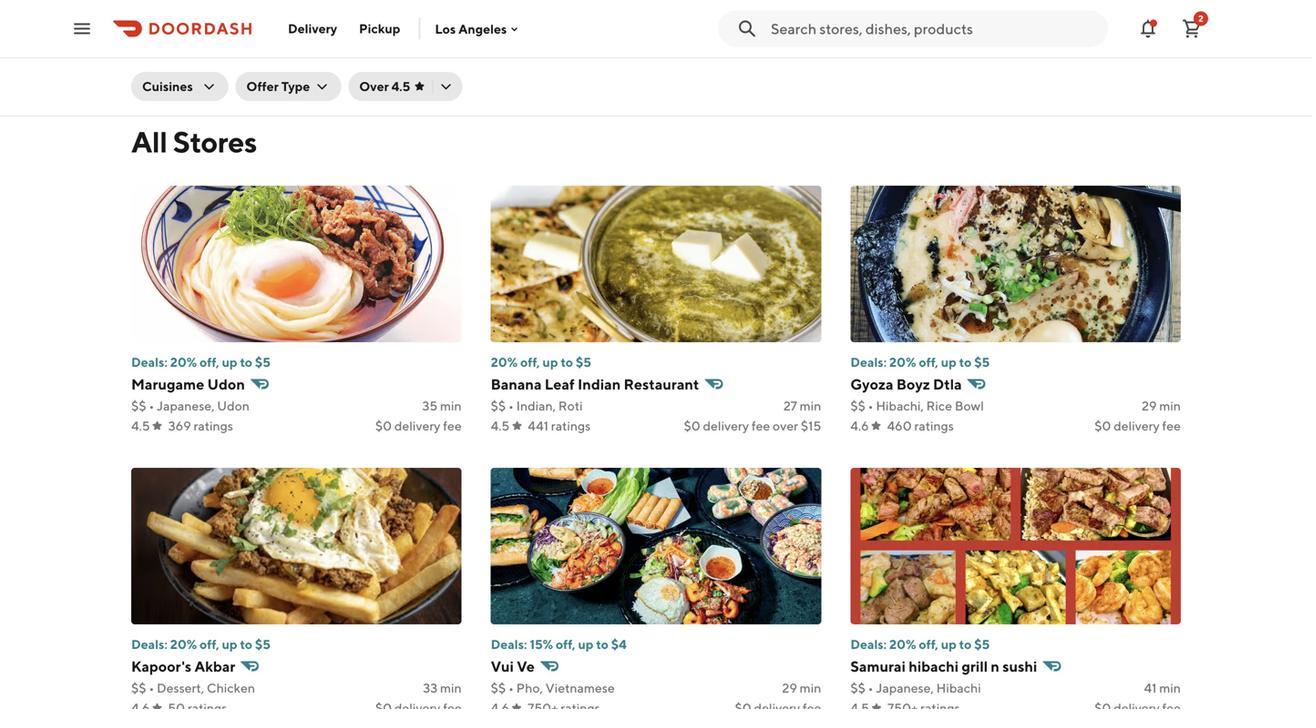 Task type: vqa. For each thing, say whether or not it's contained in the screenshot.


Task type: locate. For each thing, give the bounding box(es) containing it.
$0 for marugame udon
[[375, 419, 392, 434]]

27 up 2,000+
[[174, 43, 188, 58]]

indian,
[[516, 399, 556, 414]]

4.5
[[392, 79, 410, 94], [131, 419, 150, 434], [491, 419, 510, 434]]

1 vertical spatial 29 min
[[782, 681, 821, 696]]

15%
[[530, 637, 553, 653]]

deals: 20% off, up to $5 for akbar
[[131, 637, 271, 653]]

off, up akbar
[[200, 637, 219, 653]]

•
[[166, 43, 171, 58], [214, 43, 220, 58], [521, 43, 526, 58], [568, 43, 573, 58], [877, 43, 882, 58], [927, 43, 932, 58], [149, 399, 154, 414], [508, 399, 514, 414], [868, 399, 874, 414], [149, 681, 154, 696], [508, 681, 514, 696], [868, 681, 874, 696]]

off, up 'boyz'
[[919, 355, 939, 370]]

udon
[[917, 21, 955, 38], [207, 376, 245, 393], [217, 399, 250, 414]]

up up samurai hibachi grill n sushi
[[941, 637, 957, 653]]

0 vertical spatial 27
[[174, 43, 188, 58]]

japanese, down samurai at the bottom right
[[876, 681, 934, 696]]

to for vui ve
[[596, 637, 609, 653]]

marugame up 1.0
[[841, 21, 914, 38]]

deals: up $$ • japanese, udon
[[131, 355, 168, 370]]

deals: 20% off, up to $5 up akbar
[[131, 637, 271, 653]]

29 min for gyoza boyz dtla
[[1142, 399, 1181, 414]]

up up $$ • japanese, udon
[[222, 355, 237, 370]]

1 horizontal spatial 27
[[784, 399, 797, 414]]

min
[[190, 43, 212, 58], [544, 43, 565, 58], [903, 43, 924, 58], [440, 399, 462, 414], [800, 399, 821, 414], [1159, 399, 1181, 414], [440, 681, 462, 696], [800, 681, 821, 696], [1160, 681, 1181, 696]]

off, for marugame udon
[[200, 355, 219, 370]]

grill
[[962, 658, 988, 676]]

0 vertical spatial marugame
[[841, 21, 914, 38]]

$$ for kapoor's
[[131, 681, 146, 696]]

min for samurai hibachi grill n sushi
[[1160, 681, 1181, 696]]

2 $0 delivery fee from the left
[[1095, 419, 1181, 434]]

los angeles button
[[435, 21, 522, 36]]

over
[[359, 79, 389, 94]]

$5 for marugame udon
[[255, 355, 271, 370]]

off, up banana at the bottom left of page
[[520, 355, 540, 370]]

1 horizontal spatial $0 delivery fee
[[1095, 419, 1181, 434]]

$$ for gyoza
[[851, 399, 866, 414]]

29 for gyoza boyz dtla
[[1142, 399, 1157, 414]]

0 vertical spatial 29 min
[[1142, 399, 1181, 414]]

mi right 1.0
[[860, 43, 874, 58]]

mi right 1.9
[[504, 43, 518, 58]]

4.5 left 441
[[491, 419, 510, 434]]

20% for gyoza boyz dtla
[[889, 355, 916, 370]]

ratings
[[215, 63, 254, 78], [194, 419, 233, 434], [551, 419, 591, 434], [914, 419, 954, 434]]

20% up gyoza boyz dtla on the bottom
[[889, 355, 916, 370]]

$5 for kapoor's akbar
[[255, 637, 271, 653]]

marugame udon
[[841, 21, 955, 38], [131, 376, 245, 393]]

1.0 mi • 35 min • $0 delivery fee
[[841, 43, 1021, 58]]

$$ for banana
[[491, 399, 506, 414]]

pickup
[[359, 21, 400, 36]]

open menu image
[[71, 18, 93, 40]]

0 horizontal spatial mi
[[149, 43, 163, 58]]

los
[[435, 21, 456, 36]]

up left $4
[[578, 637, 594, 653]]

offer
[[246, 79, 279, 94]]

offer type
[[246, 79, 310, 94]]

2 horizontal spatial 4.5
[[491, 419, 510, 434]]

0 horizontal spatial 29 min
[[782, 681, 821, 696]]

ratings down $0.99
[[215, 63, 254, 78]]

$4
[[611, 637, 627, 653]]

up up akbar
[[222, 637, 237, 653]]

mi right '1.8'
[[149, 43, 163, 58]]

0 horizontal spatial marugame udon
[[131, 376, 245, 393]]

0 vertical spatial marugame udon
[[841, 21, 955, 38]]

0 horizontal spatial japanese,
[[157, 399, 215, 414]]

deals: up the vui ve
[[491, 637, 527, 653]]

$$
[[131, 399, 146, 414], [491, 399, 506, 414], [851, 399, 866, 414], [131, 681, 146, 696], [491, 681, 506, 696], [851, 681, 866, 696]]

leaf
[[545, 376, 575, 393]]

min for kapoor's akbar
[[440, 681, 462, 696]]

1 horizontal spatial 29 min
[[1142, 399, 1181, 414]]

japanese, up 369
[[157, 399, 215, 414]]

1.9
[[486, 43, 502, 58]]

to up $$ • japanese, udon
[[240, 355, 252, 370]]

pickup button
[[348, 14, 411, 43]]

$$ • japanese, udon
[[131, 399, 250, 414]]

0 horizontal spatial $0 delivery fee
[[375, 419, 462, 434]]

deals: for vui
[[491, 637, 527, 653]]

0 vertical spatial 29
[[1142, 399, 1157, 414]]

0 horizontal spatial marugame
[[131, 376, 204, 393]]

japanese,
[[157, 399, 215, 414], [876, 681, 934, 696]]

to left $4
[[596, 637, 609, 653]]

fee
[[308, 43, 327, 58], [658, 43, 676, 58], [1003, 43, 1021, 58], [443, 419, 462, 434], [752, 419, 770, 434], [1162, 419, 1181, 434]]

deals: 20% off, up to $5 up $$ • japanese, udon
[[131, 355, 271, 370]]

off, for vui ve
[[556, 637, 575, 653]]

off, up $$ • japanese, udon
[[200, 355, 219, 370]]

1 $0 delivery fee from the left
[[375, 419, 462, 434]]

2 mi from the left
[[504, 43, 518, 58]]

min inside triple beam pizza 1.9 mi • 31 min • $1.99 delivery fee
[[544, 43, 565, 58]]

0 horizontal spatial 35
[[422, 399, 438, 414]]

20% up kapoor's akbar at bottom left
[[170, 637, 197, 653]]

up up leaf
[[543, 355, 558, 370]]

marugame up $$ • japanese, udon
[[131, 376, 204, 393]]

up
[[222, 355, 237, 370], [543, 355, 558, 370], [941, 355, 957, 370], [222, 637, 237, 653], [578, 637, 594, 653], [941, 637, 957, 653]]

20% up $$ • japanese, udon
[[170, 355, 197, 370]]

bowl
[[955, 399, 984, 414]]

0 vertical spatial japanese,
[[157, 399, 215, 414]]

29 for vui ve
[[782, 681, 797, 696]]

deals: 20% off, up to $5 for hibachi
[[851, 637, 990, 653]]

20%
[[170, 355, 197, 370], [491, 355, 518, 370], [889, 355, 916, 370], [170, 637, 197, 653], [889, 637, 916, 653]]

ratings down roti
[[551, 419, 591, 434]]

delivery button
[[277, 14, 348, 43]]

460
[[887, 419, 912, 434]]

1 horizontal spatial 4.5
[[392, 79, 410, 94]]

delivery
[[260, 43, 306, 58], [609, 43, 655, 58], [954, 43, 1000, 58], [394, 419, 441, 434], [703, 419, 749, 434], [1114, 419, 1160, 434]]

deals: 20% off, up to $5 up hibachi
[[851, 637, 990, 653]]

udon up 1.0 mi • 35 min • $0 delivery fee
[[917, 21, 955, 38]]

$0
[[935, 43, 951, 58], [375, 419, 392, 434], [684, 419, 701, 434], [1095, 419, 1111, 434]]

27 up over
[[784, 399, 797, 414]]

3 mi from the left
[[860, 43, 874, 58]]

441
[[528, 419, 549, 434]]

deals: 20% off, up to $5 for udon
[[131, 355, 271, 370]]

4.5 for marugame udon
[[131, 419, 150, 434]]

to up chicken
[[240, 637, 252, 653]]

4.6
[[851, 419, 869, 434]]

up up dtla
[[941, 355, 957, 370]]

to up leaf
[[561, 355, 573, 370]]

dtla
[[933, 376, 962, 393]]

delivery inside triple beam pizza 1.9 mi • 31 min • $1.99 delivery fee
[[609, 43, 655, 58]]

ratings down rice
[[914, 419, 954, 434]]

1 horizontal spatial 35
[[885, 43, 900, 58]]

1 vertical spatial marugame udon
[[131, 376, 245, 393]]

1 horizontal spatial mi
[[504, 43, 518, 58]]

udon up $$ • japanese, udon
[[207, 376, 245, 393]]

los angeles
[[435, 21, 507, 36]]

deals:
[[131, 355, 168, 370], [851, 355, 887, 370], [131, 637, 168, 653], [491, 637, 527, 653], [851, 637, 887, 653]]

to up grill on the bottom of the page
[[959, 637, 972, 653]]

0 horizontal spatial 29
[[782, 681, 797, 696]]

33
[[423, 681, 438, 696]]

udon up 369 ratings at the left bottom of the page
[[217, 399, 250, 414]]

deals: 20% off, up to $5 up 'boyz'
[[851, 355, 990, 370]]

29 min
[[1142, 399, 1181, 414], [782, 681, 821, 696]]

boyz
[[897, 376, 930, 393]]

$$ • indian, roti
[[491, 399, 583, 414]]

ratings for gyoza boyz dtla
[[914, 419, 954, 434]]

1 horizontal spatial marugame
[[841, 21, 914, 38]]

$$ • dessert, chicken
[[131, 681, 255, 696]]

0 vertical spatial udon
[[917, 21, 955, 38]]

20% for kapoor's akbar
[[170, 637, 197, 653]]

mi
[[149, 43, 163, 58], [504, 43, 518, 58], [860, 43, 874, 58]]

triple
[[486, 21, 525, 38]]

1 horizontal spatial japanese,
[[876, 681, 934, 696]]

1 vertical spatial 35
[[422, 399, 438, 414]]

1 vertical spatial 29
[[782, 681, 797, 696]]

0 vertical spatial 35
[[885, 43, 900, 58]]

4.5 right the over
[[392, 79, 410, 94]]

hibachi
[[909, 658, 959, 676]]

to up dtla
[[959, 355, 972, 370]]

$5
[[255, 355, 271, 370], [576, 355, 591, 370], [974, 355, 990, 370], [255, 637, 271, 653], [974, 637, 990, 653]]

4.5 left 369
[[131, 419, 150, 434]]

vietnamese
[[546, 681, 615, 696]]

1.0
[[841, 43, 858, 58]]

2 horizontal spatial mi
[[860, 43, 874, 58]]

min for gyoza boyz dtla
[[1159, 399, 1181, 414]]

2
[[1198, 13, 1204, 24]]

1 vertical spatial japanese,
[[876, 681, 934, 696]]

deals: 20% off, up to $5 for boyz
[[851, 355, 990, 370]]

ratings down $$ • japanese, udon
[[194, 419, 233, 434]]

27 min
[[784, 399, 821, 414]]

ratings for banana leaf indian restaurant
[[551, 419, 591, 434]]

marugame udon up 1.0 mi • 35 min • $0 delivery fee
[[841, 21, 955, 38]]

4.5 inside "over 4.5" button
[[392, 79, 410, 94]]

marugame udon up $$ • japanese, udon
[[131, 376, 245, 393]]

1 mi from the left
[[149, 43, 163, 58]]

deals: up gyoza
[[851, 355, 887, 370]]

off, up hibachi
[[919, 637, 939, 653]]

to for kapoor's akbar
[[240, 637, 252, 653]]

deals: up the kapoor's
[[131, 637, 168, 653]]

0 horizontal spatial 4.5
[[131, 419, 150, 434]]

27
[[174, 43, 188, 58], [784, 399, 797, 414]]

1 horizontal spatial marugame udon
[[841, 21, 955, 38]]

1.8 mi • 27 min • $0.99 delivery fee
[[131, 43, 327, 58]]

fee inside triple beam pizza 1.9 mi • 31 min • $1.99 delivery fee
[[658, 43, 676, 58]]

to for samurai hibachi grill n sushi
[[959, 637, 972, 653]]

n
[[991, 658, 1000, 676]]

all
[[131, 125, 167, 159]]

deals: up samurai at the bottom right
[[851, 637, 887, 653]]

29
[[1142, 399, 1157, 414], [782, 681, 797, 696]]

1 horizontal spatial 29
[[1142, 399, 1157, 414]]

Store search: begin typing to search for stores available on DoorDash text field
[[771, 19, 1097, 39]]

20% up samurai at the bottom right
[[889, 637, 916, 653]]

deals: for marugame
[[131, 355, 168, 370]]

off, right the 15%
[[556, 637, 575, 653]]



Task type: describe. For each thing, give the bounding box(es) containing it.
restaurant
[[624, 376, 699, 393]]

$0 delivery fee for marugame udon
[[375, 419, 462, 434]]

20% off, up to $5
[[491, 355, 591, 370]]

over
[[773, 419, 798, 434]]

deals: for samurai
[[851, 637, 887, 653]]

$$ • japanese, hibachi
[[851, 681, 981, 696]]

20% for samurai hibachi grill n sushi
[[889, 637, 916, 653]]

up for samurai hibachi grill n sushi
[[941, 637, 957, 653]]

notification bell image
[[1137, 18, 1159, 40]]

460 ratings
[[887, 419, 954, 434]]

20% up banana at the bottom left of page
[[491, 355, 518, 370]]

stores
[[173, 125, 257, 159]]

angeles
[[459, 21, 507, 36]]

1.8
[[131, 43, 147, 58]]

kapoor's akbar
[[131, 658, 235, 676]]

gyoza boyz dtla
[[851, 376, 962, 393]]

min for banana leaf indian restaurant
[[800, 399, 821, 414]]

up for vui ve
[[578, 637, 594, 653]]

$$ for vui
[[491, 681, 506, 696]]

369
[[168, 419, 191, 434]]

441 ratings
[[528, 419, 591, 434]]

vui ve
[[491, 658, 535, 676]]

$5 for gyoza boyz dtla
[[974, 355, 990, 370]]

$$ for marugame
[[131, 399, 146, 414]]

mi for aloha
[[149, 43, 163, 58]]

banana
[[491, 376, 542, 393]]

ratings for marugame udon
[[194, 419, 233, 434]]

hibachi
[[936, 681, 981, 696]]

vui
[[491, 658, 514, 676]]

$0 for gyoza boyz dtla
[[1095, 419, 1111, 434]]

akbar
[[195, 658, 235, 676]]

gyoza
[[851, 376, 894, 393]]

samurai hibachi grill n sushi
[[851, 658, 1037, 676]]

$0 delivery fee for gyoza boyz dtla
[[1095, 419, 1181, 434]]

service
[[237, 21, 287, 38]]

ve
[[517, 658, 535, 676]]

up for gyoza boyz dtla
[[941, 355, 957, 370]]

1 items, open order cart image
[[1181, 18, 1203, 40]]

aloha
[[131, 21, 171, 38]]

kapoor's
[[131, 658, 192, 676]]

min for marugame udon
[[440, 399, 462, 414]]

japanese, for marugame
[[157, 399, 215, 414]]

delivery
[[288, 21, 337, 36]]

$$ for samurai
[[851, 681, 866, 696]]

beam
[[528, 21, 567, 38]]

mi inside triple beam pizza 1.9 mi • 31 min • $1.99 delivery fee
[[504, 43, 518, 58]]

20% for marugame udon
[[170, 355, 197, 370]]

up for marugame udon
[[222, 355, 237, 370]]

deals: for gyoza
[[851, 355, 887, 370]]

41 min
[[1144, 681, 1181, 696]]

dessert,
[[157, 681, 204, 696]]

indian
[[578, 376, 621, 393]]

deals: for kapoor's
[[131, 637, 168, 653]]

4.5 for banana leaf indian restaurant
[[491, 419, 510, 434]]

$0 delivery fee over $15
[[684, 419, 821, 434]]

up for kapoor's akbar
[[222, 637, 237, 653]]

1 vertical spatial marugame
[[131, 376, 204, 393]]

off, for gyoza boyz dtla
[[919, 355, 939, 370]]

catering
[[174, 21, 234, 38]]

pho,
[[516, 681, 543, 696]]

2 button
[[1174, 10, 1210, 47]]

type
[[281, 79, 310, 94]]

33 min
[[423, 681, 462, 696]]

over 4.5 button
[[348, 72, 462, 101]]

41
[[1144, 681, 1157, 696]]

$15
[[801, 419, 821, 434]]

over 4.5
[[359, 79, 410, 94]]

cuisines
[[142, 79, 193, 94]]

2,000+ ratings
[[168, 63, 254, 78]]

$1.99
[[576, 43, 607, 58]]

chicken
[[207, 681, 255, 696]]

all stores
[[131, 125, 257, 159]]

banana leaf indian restaurant
[[491, 376, 699, 393]]

min for vui ve
[[800, 681, 821, 696]]

2 vertical spatial udon
[[217, 399, 250, 414]]

off, for samurai hibachi grill n sushi
[[919, 637, 939, 653]]

35 min
[[422, 399, 462, 414]]

29 min for vui ve
[[782, 681, 821, 696]]

off, for kapoor's akbar
[[200, 637, 219, 653]]

sushi
[[1003, 658, 1037, 676]]

$0.99
[[222, 43, 257, 58]]

1 vertical spatial udon
[[207, 376, 245, 393]]

japanese, for samurai
[[876, 681, 934, 696]]

deals: 15% off, up to $4
[[491, 637, 627, 653]]

4.8
[[131, 63, 150, 78]]

$5 for samurai hibachi grill n sushi
[[974, 637, 990, 653]]

$$ • hibachi, rice bowl
[[851, 399, 984, 414]]

31
[[529, 43, 541, 58]]

1 vertical spatial 27
[[784, 399, 797, 414]]

369 ratings
[[168, 419, 233, 434]]

aloha catering service
[[131, 21, 287, 38]]

$$ • pho, vietnamese
[[491, 681, 615, 696]]

pizza
[[570, 21, 606, 38]]

triple beam pizza 1.9 mi • 31 min • $1.99 delivery fee
[[486, 21, 676, 58]]

roti
[[558, 399, 583, 414]]

rice
[[926, 399, 952, 414]]

to for gyoza boyz dtla
[[959, 355, 972, 370]]

offer type button
[[235, 72, 341, 101]]

mi for marugame
[[860, 43, 874, 58]]

cuisines button
[[131, 72, 228, 101]]

$0 for banana leaf indian restaurant
[[684, 419, 701, 434]]

hibachi,
[[876, 399, 924, 414]]

2,000+
[[168, 63, 212, 78]]

to for marugame udon
[[240, 355, 252, 370]]

samurai
[[851, 658, 906, 676]]

0 horizontal spatial 27
[[174, 43, 188, 58]]



